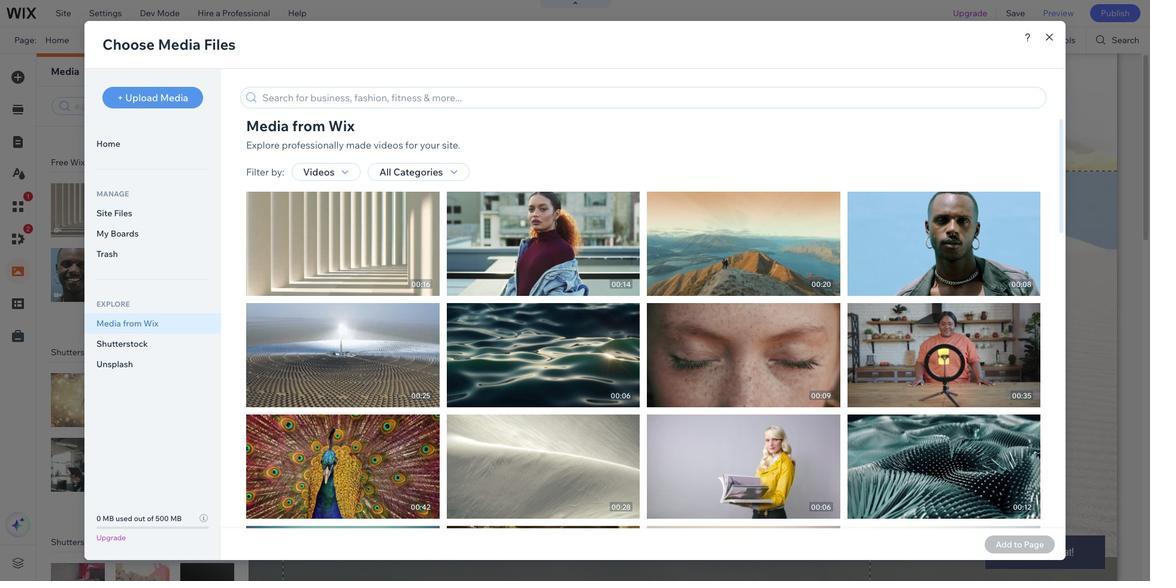 Task type: describe. For each thing, give the bounding box(es) containing it.
publish button
[[1090, 4, 1141, 22]]

search
[[1112, 35, 1140, 46]]

shutterstock for shutterstock videos
[[51, 537, 101, 548]]

show more for shutterstock images
[[121, 508, 159, 517]]

dev
[[140, 8, 155, 19]]

help
[[288, 8, 307, 19]]

hire
[[198, 8, 214, 19]]

betweenimagination.com
[[220, 35, 320, 46]]

tools
[[1055, 35, 1076, 46]]

a
[[216, 8, 220, 19]]

shutterstock for shutterstock images
[[51, 347, 101, 358]]

show for shutterstock images
[[121, 508, 140, 517]]

media
[[51, 65, 79, 77]]

mode
[[157, 8, 180, 19]]

settings
[[89, 8, 122, 19]]

show for free wix videos
[[121, 318, 140, 327]]

search button
[[1087, 27, 1150, 53]]

1 show more button from the top
[[113, 126, 172, 139]]

1 more from the top
[[141, 128, 159, 137]]

dev mode
[[140, 8, 180, 19]]

1 show more from the top
[[121, 128, 159, 137]]

0 vertical spatial videos
[[87, 157, 114, 168]]



Task type: vqa. For each thing, say whether or not it's contained in the screenshot.
bottom Show More
yes



Task type: locate. For each thing, give the bounding box(es) containing it.
wix
[[70, 157, 85, 168]]

1 shutterstock from the top
[[51, 347, 101, 358]]

3 show more from the top
[[121, 508, 159, 517]]

show more button up images
[[113, 316, 172, 329]]

upgrade
[[953, 8, 988, 19]]

show up images
[[121, 318, 140, 327]]

free wix videos
[[51, 157, 114, 168]]

3 show from the top
[[121, 508, 140, 517]]

show more button up shutterstock videos
[[113, 506, 172, 519]]

more
[[141, 128, 159, 137], [141, 318, 159, 327], [141, 508, 159, 517]]

publish
[[1101, 8, 1130, 19]]

1 vertical spatial more
[[141, 318, 159, 327]]

site
[[56, 8, 71, 19]]

show up shutterstock videos
[[121, 508, 140, 517]]

videos
[[87, 157, 114, 168], [103, 537, 131, 548]]

2 vertical spatial more
[[141, 508, 159, 517]]

shutterstock
[[51, 347, 101, 358], [51, 537, 101, 548]]

tools button
[[1030, 27, 1086, 53]]

2 vertical spatial show
[[121, 508, 140, 517]]

show more button for shutterstock images
[[113, 506, 172, 519]]

2 more from the top
[[141, 318, 159, 327]]

shutterstock videos
[[51, 537, 131, 548]]

images
[[103, 347, 132, 358]]

show more button down e.g. business, fashion, fitness field on the left of the page
[[113, 126, 172, 139]]

2 show more from the top
[[121, 318, 159, 327]]

3 show more button from the top
[[113, 506, 172, 519]]

2 show more button from the top
[[113, 316, 172, 329]]

preview
[[1043, 8, 1074, 19]]

save button
[[997, 0, 1034, 26]]

free
[[51, 157, 68, 168]]

show down e.g. business, fashion, fitness field on the left of the page
[[121, 128, 140, 137]]

2 vertical spatial show more button
[[113, 506, 172, 519]]

0 vertical spatial shutterstock
[[51, 347, 101, 358]]

0 vertical spatial show
[[121, 128, 140, 137]]

show more button for free wix videos
[[113, 316, 172, 329]]

show
[[121, 128, 140, 137], [121, 318, 140, 327], [121, 508, 140, 517]]

more for shutterstock images
[[141, 508, 159, 517]]

more for free wix videos
[[141, 318, 159, 327]]

hire a professional
[[198, 8, 270, 19]]

1 show from the top
[[121, 128, 140, 137]]

3 more from the top
[[141, 508, 159, 517]]

2 shutterstock from the top
[[51, 537, 101, 548]]

e.g. business, fashion, fitness field
[[74, 100, 220, 112]]

1 vertical spatial show more button
[[113, 316, 172, 329]]

show more up images
[[121, 318, 159, 327]]

2 show from the top
[[121, 318, 140, 327]]

show more button
[[113, 126, 172, 139], [113, 316, 172, 329], [113, 506, 172, 519]]

professional
[[222, 8, 270, 19]]

home
[[45, 35, 69, 46]]

preview button
[[1034, 0, 1083, 26]]

0 vertical spatial show more button
[[113, 126, 172, 139]]

1 vertical spatial show
[[121, 318, 140, 327]]

show more down e.g. business, fashion, fitness field on the left of the page
[[121, 128, 159, 137]]

show more for free wix videos
[[121, 318, 159, 327]]

2 vertical spatial show more
[[121, 508, 159, 517]]

save
[[1006, 8, 1025, 19]]

0 vertical spatial show more
[[121, 128, 159, 137]]

shutterstock images
[[51, 347, 132, 358]]

1 vertical spatial videos
[[103, 537, 131, 548]]

show more up shutterstock videos
[[121, 508, 159, 517]]

1 vertical spatial show more
[[121, 318, 159, 327]]

0 vertical spatial more
[[141, 128, 159, 137]]

1 vertical spatial shutterstock
[[51, 537, 101, 548]]

show more
[[121, 128, 159, 137], [121, 318, 159, 327], [121, 508, 159, 517]]



